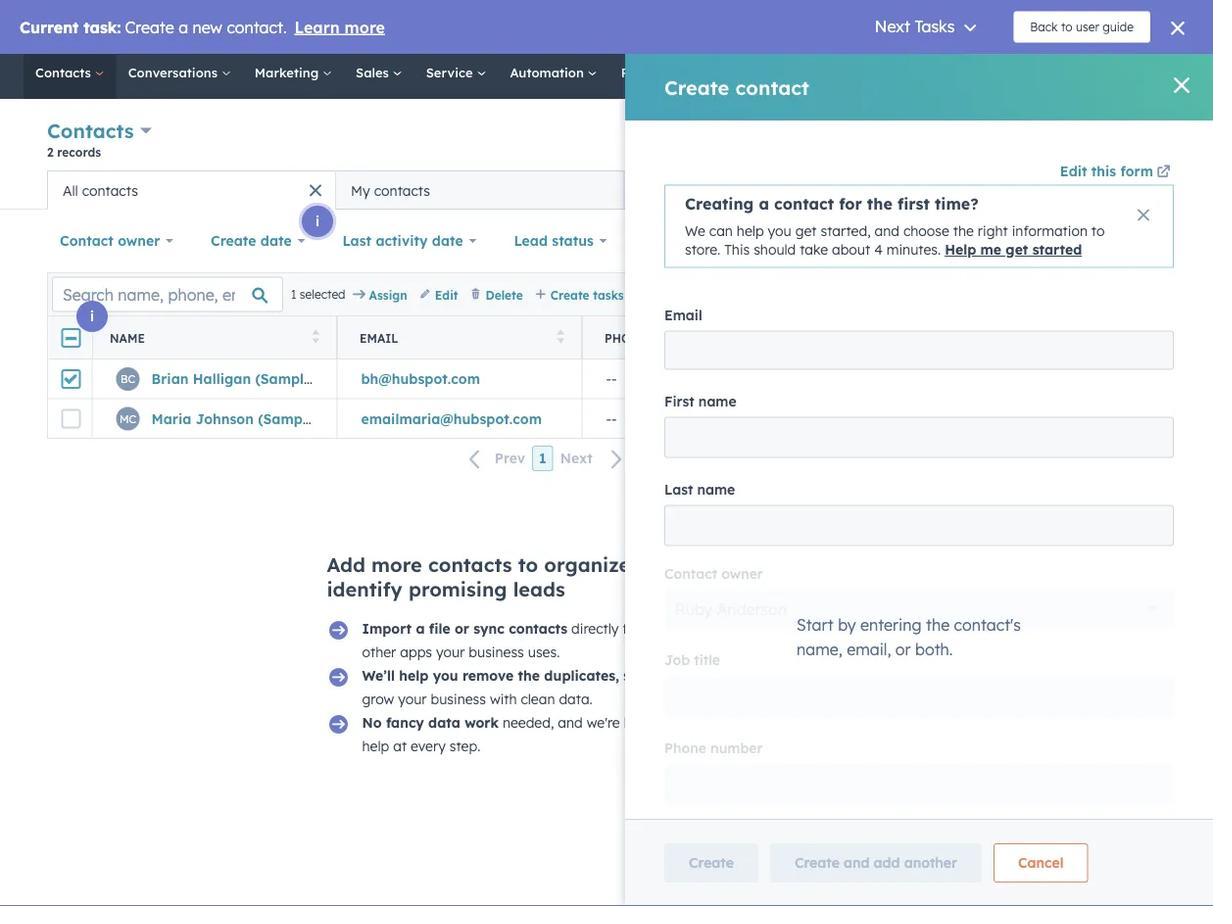 Task type: describe. For each thing, give the bounding box(es) containing it.
reporting
[[621, 65, 688, 81]]

self
[[1099, 23, 1121, 39]]

filters
[[738, 233, 777, 250]]

search image
[[1173, 66, 1186, 80]]

advanced filters (0) button
[[632, 222, 814, 261]]

maria
[[151, 411, 192, 428]]

brian
[[151, 371, 189, 388]]

here
[[624, 715, 652, 732]]

0 vertical spatial help
[[399, 668, 429, 685]]

all for all contacts
[[63, 182, 78, 200]]

create for create date
[[211, 233, 256, 250]]

primary company
[[1095, 331, 1214, 346]]

edit
[[435, 288, 458, 303]]

view
[[987, 182, 1019, 199]]

unassigned button for emailmaria@hubspot.com
[[827, 400, 1073, 439]]

settings image
[[1003, 24, 1021, 41]]

we're
[[587, 715, 620, 732]]

2 date from the left
[[432, 233, 463, 250]]

3 press to sort. element from the left
[[802, 330, 810, 347]]

delete button
[[470, 287, 523, 304]]

1 press to sort. element from the left
[[312, 330, 320, 347]]

help button
[[962, 15, 996, 47]]

-- button for bh@hubspot.com
[[582, 360, 827, 400]]

emailmaria@hubspot.com button
[[337, 400, 582, 439]]

25 per page button
[[635, 440, 756, 479]]

phone
[[605, 331, 648, 346]]

calling icon button
[[880, 18, 913, 44]]

contact owner inside 'popup button'
[[60, 233, 160, 250]]

1 for 1 selected
[[291, 288, 297, 302]]

4 press to sort. element from the left
[[1048, 330, 1055, 347]]

next button
[[554, 447, 635, 473]]

unassigned for emailmaria@hubspot.com
[[851, 411, 928, 428]]

next
[[560, 451, 593, 468]]

and inside add more contacts to organize and identify promising leads
[[637, 553, 674, 578]]

0 horizontal spatial the
[[518, 668, 540, 685]]

hubspot image
[[35, 19, 59, 43]]

contacts link
[[24, 47, 116, 100]]

create date button
[[198, 222, 318, 261]]

lead status
[[514, 233, 594, 250]]

press to sort. image for email
[[557, 330, 565, 344]]

apps
[[400, 645, 432, 662]]

your inside so you grow your business with clean data.
[[398, 692, 427, 709]]

marketing link
[[243, 47, 344, 100]]

to inside add more contacts to organize and identify promising leads
[[518, 553, 538, 578]]

assign button
[[354, 287, 408, 304]]

to inside needed, and we're here to help at every step.
[[656, 715, 670, 732]]

all contacts
[[63, 182, 138, 200]]

help image
[[970, 24, 988, 42]]

emailmaria@hubspot.com
[[361, 411, 542, 428]]

brian halligan (sample contact) link
[[151, 371, 375, 388]]

my contacts
[[351, 182, 430, 200]]

contact owner button
[[47, 222, 186, 261]]

import
[[362, 621, 412, 638]]

email
[[360, 331, 399, 346]]

no fancy data work
[[362, 715, 499, 732]]

pagination navigation
[[458, 446, 635, 473]]

promising
[[409, 578, 507, 602]]

(sample for johnson
[[258, 411, 315, 428]]

automation link
[[498, 47, 610, 100]]

file
[[429, 621, 451, 638]]

primary
[[1095, 331, 1151, 346]]

primary company column header
[[1073, 317, 1214, 360]]

automation
[[510, 65, 588, 81]]

company
[[1154, 331, 1214, 346]]

all views link
[[1081, 171, 1167, 210]]

selected
[[300, 288, 346, 302]]

press to sort. image for phone number
[[802, 330, 810, 344]]

directly
[[572, 621, 619, 638]]

lead
[[514, 233, 548, 250]]

unassigned button for bh@hubspot.com
[[827, 360, 1073, 400]]

contact) for bh@hubspot.com
[[316, 371, 375, 388]]

contact) for emailmaria@hubspot.com
[[319, 411, 378, 428]]

prev
[[495, 451, 526, 468]]

my
[[351, 182, 370, 200]]

upgrade image
[[855, 24, 873, 41]]

ruby anderson image
[[1077, 22, 1095, 40]]

2 press to sort. element from the left
[[557, 330, 565, 347]]

phone number
[[605, 331, 703, 346]]

conversations link
[[116, 47, 243, 100]]

halligan
[[193, 371, 251, 388]]

0 vertical spatial unassigned
[[640, 182, 716, 200]]

lead status button
[[501, 222, 620, 261]]

identify
[[327, 578, 403, 602]]

so
[[623, 668, 638, 685]]

records
[[57, 145, 101, 160]]

add for add view (3/5)
[[956, 182, 983, 199]]

so you grow your business with clean data.
[[362, 668, 666, 709]]

tasks
[[593, 288, 624, 303]]

help inside needed, and we're here to help at every step.
[[362, 739, 390, 756]]

contacts inside add more contacts to organize and identify promising leads
[[428, 553, 512, 578]]

data
[[429, 715, 461, 732]]

contacts button
[[47, 117, 152, 146]]

duplicates,
[[544, 668, 620, 685]]

1 horizontal spatial i button
[[302, 206, 333, 238]]

conversations
[[128, 65, 221, 81]]

(3/5)
[[1023, 182, 1057, 199]]

made
[[1125, 23, 1159, 39]]

and inside needed, and we're here to help at every step.
[[558, 715, 583, 732]]

notifications image
[[1036, 24, 1054, 42]]

per
[[668, 450, 691, 468]]

2
[[47, 145, 54, 160]]

directly from the other apps your business uses.
[[362, 621, 678, 662]]

1 vertical spatial contact
[[850, 331, 906, 346]]

contacts for all contacts
[[82, 182, 138, 200]]

edit button
[[419, 287, 458, 304]]

self made
[[1099, 23, 1159, 39]]

number
[[651, 331, 703, 346]]

1 horizontal spatial i
[[316, 213, 320, 230]]

1 button
[[532, 447, 554, 472]]

unassigned for bh@hubspot.com
[[851, 371, 928, 388]]

sales link
[[344, 47, 414, 100]]

fancy
[[386, 715, 424, 732]]

my contacts button
[[336, 171, 625, 210]]

search button
[[1163, 56, 1196, 90]]

1 vertical spatial owner
[[910, 331, 956, 346]]



Task type: vqa. For each thing, say whether or not it's contained in the screenshot.
click-
no



Task type: locate. For each thing, give the bounding box(es) containing it.
-- button down number
[[582, 360, 827, 400]]

contacts up "import a file or sync contacts" on the left of page
[[428, 553, 512, 578]]

create left tasks
[[551, 288, 590, 303]]

contacts down "records"
[[82, 182, 138, 200]]

maria johnson (sample contact)
[[151, 411, 378, 428]]

contacts up "records"
[[47, 119, 134, 144]]

date
[[261, 233, 292, 250], [432, 233, 463, 250]]

press to sort. image
[[312, 330, 320, 344], [557, 330, 565, 344], [802, 330, 810, 344]]

1 horizontal spatial create
[[551, 288, 590, 303]]

0 horizontal spatial 1
[[291, 288, 297, 302]]

1 horizontal spatial your
[[436, 645, 465, 662]]

add inside add view (3/5) popup button
[[956, 182, 983, 199]]

help down no
[[362, 739, 390, 756]]

contacts right my
[[374, 182, 430, 200]]

from
[[623, 621, 654, 638]]

0 vertical spatial 1
[[291, 288, 297, 302]]

create for create tasks
[[551, 288, 590, 303]]

to right here
[[656, 715, 670, 732]]

2 you from the left
[[642, 668, 666, 685]]

notifications button
[[1028, 15, 1061, 47]]

name
[[110, 331, 145, 346]]

1 date from the left
[[261, 233, 292, 250]]

data.
[[559, 692, 593, 709]]

the up "clean"
[[518, 668, 540, 685]]

0 horizontal spatial help
[[362, 739, 390, 756]]

contacts for unassigned contacts
[[720, 182, 776, 200]]

marketplaces button
[[917, 15, 959, 47]]

contact) down bh@hubspot.com link at the left top of the page
[[319, 411, 378, 428]]

bh@hubspot.com button
[[337, 360, 582, 400]]

1 press to sort. image from the left
[[312, 330, 320, 344]]

2 vertical spatial unassigned
[[851, 411, 928, 428]]

0 vertical spatial your
[[436, 645, 465, 662]]

contacts down 'hubspot' link
[[35, 65, 95, 81]]

the right from
[[658, 621, 678, 638]]

1 for 1
[[539, 450, 547, 468]]

0 vertical spatial (sample
[[255, 371, 312, 388]]

i button left name
[[76, 301, 108, 333]]

you right so
[[642, 668, 666, 685]]

calling icon image
[[888, 23, 906, 40]]

needed, and we're here to help at every step.
[[362, 715, 670, 756]]

0 vertical spatial business
[[469, 645, 524, 662]]

your
[[436, 645, 465, 662], [398, 692, 427, 709]]

service link
[[414, 47, 498, 100]]

i down the contact owner 'popup button' at the top
[[90, 308, 94, 325]]

0 vertical spatial contact owner
[[60, 233, 160, 250]]

1 vertical spatial create
[[551, 288, 590, 303]]

more
[[372, 553, 422, 578]]

0 horizontal spatial i button
[[76, 301, 108, 333]]

0 vertical spatial i
[[316, 213, 320, 230]]

create tasks
[[551, 288, 624, 303]]

1 left selected
[[291, 288, 297, 302]]

i up 1 selected
[[316, 213, 320, 230]]

i button left last
[[302, 206, 333, 238]]

all down 2 records in the top of the page
[[63, 182, 78, 200]]

0 horizontal spatial contact owner
[[60, 233, 160, 250]]

all inside button
[[63, 182, 78, 200]]

your down file
[[436, 645, 465, 662]]

business up data
[[431, 692, 486, 709]]

we'll
[[362, 668, 395, 685]]

views
[[1116, 182, 1154, 199]]

1 vertical spatial contact owner
[[850, 331, 956, 346]]

0 horizontal spatial date
[[261, 233, 292, 250]]

needed,
[[503, 715, 554, 732]]

we'll help you remove the duplicates,
[[362, 668, 620, 685]]

last
[[343, 233, 372, 250]]

no
[[362, 715, 382, 732]]

0 horizontal spatial owner
[[118, 233, 160, 250]]

to left organize
[[518, 553, 538, 578]]

marketplaces image
[[929, 24, 947, 42]]

contact) down email at top left
[[316, 371, 375, 388]]

contact
[[60, 233, 114, 250], [850, 331, 906, 346]]

step.
[[450, 739, 481, 756]]

and
[[637, 553, 674, 578], [558, 715, 583, 732]]

the inside directly from the other apps your business uses.
[[658, 621, 678, 638]]

-
[[606, 371, 612, 388], [612, 371, 617, 388], [1097, 371, 1102, 388], [1102, 371, 1107, 388], [606, 411, 612, 428], [612, 411, 617, 428], [1097, 411, 1102, 428], [1102, 411, 1107, 428]]

1 vertical spatial the
[[518, 668, 540, 685]]

0 vertical spatial contacts
[[35, 65, 95, 81]]

your inside directly from the other apps your business uses.
[[436, 645, 465, 662]]

owner inside 'popup button'
[[118, 233, 160, 250]]

2 unassigned button from the top
[[827, 400, 1073, 439]]

1 vertical spatial and
[[558, 715, 583, 732]]

advanced
[[665, 233, 733, 250]]

settings link
[[1000, 21, 1024, 41]]

1 vertical spatial i
[[90, 308, 94, 325]]

contacts inside button
[[82, 182, 138, 200]]

other
[[362, 645, 396, 662]]

1
[[291, 288, 297, 302], [539, 450, 547, 468]]

remove
[[463, 668, 514, 685]]

1 inside button
[[539, 450, 547, 468]]

0 horizontal spatial add
[[327, 553, 366, 578]]

1 vertical spatial your
[[398, 692, 427, 709]]

-- button up page at the right
[[582, 400, 827, 439]]

Search HubSpot search field
[[938, 56, 1178, 90]]

your up fancy
[[398, 692, 427, 709]]

1 horizontal spatial 1
[[539, 450, 547, 468]]

1 vertical spatial i button
[[76, 301, 108, 333]]

1 unassigned button from the top
[[827, 360, 1073, 400]]

0 vertical spatial owner
[[118, 233, 160, 250]]

bh@hubspot.com link
[[361, 371, 480, 388]]

0 horizontal spatial contact
[[60, 233, 114, 250]]

-- button for emailmaria@hubspot.com
[[582, 400, 827, 439]]

0 vertical spatial the
[[658, 621, 678, 638]]

0 vertical spatial contact
[[60, 233, 114, 250]]

contacts for my contacts
[[374, 182, 430, 200]]

contacts
[[82, 182, 138, 200], [374, 182, 430, 200], [720, 182, 776, 200], [428, 553, 512, 578], [509, 621, 568, 638]]

uses.
[[528, 645, 560, 662]]

Search name, phone, email addresses, or company search field
[[52, 277, 283, 313]]

1 vertical spatial help
[[362, 739, 390, 756]]

contacts
[[35, 65, 95, 81], [47, 119, 134, 144]]

create inside popup button
[[211, 233, 256, 250]]

1 horizontal spatial to
[[656, 715, 670, 732]]

0 horizontal spatial all
[[63, 182, 78, 200]]

1 horizontal spatial date
[[432, 233, 463, 250]]

you left "remove"
[[433, 668, 459, 685]]

0 horizontal spatial to
[[518, 553, 538, 578]]

3 press to sort. image from the left
[[802, 330, 810, 344]]

create date
[[211, 233, 292, 250]]

self made menu
[[850, 15, 1190, 47]]

0 horizontal spatial and
[[558, 715, 583, 732]]

2 horizontal spatial press to sort. image
[[802, 330, 810, 344]]

1 horizontal spatial contact
[[850, 331, 906, 346]]

reporting link
[[610, 47, 709, 100]]

0 vertical spatial i button
[[302, 206, 333, 238]]

press to sort. element
[[312, 330, 320, 347], [557, 330, 565, 347], [802, 330, 810, 347], [1048, 330, 1055, 347]]

or
[[455, 621, 470, 638]]

0 horizontal spatial create
[[211, 233, 256, 250]]

status
[[552, 233, 594, 250]]

create
[[211, 233, 256, 250], [551, 288, 590, 303]]

business up we'll help you remove the duplicates,
[[469, 645, 524, 662]]

add for add more contacts to organize and identify promising leads
[[327, 553, 366, 578]]

1 vertical spatial (sample
[[258, 411, 315, 428]]

business inside so you grow your business with clean data.
[[431, 692, 486, 709]]

1 horizontal spatial and
[[637, 553, 674, 578]]

johnson
[[196, 411, 254, 428]]

you inside so you grow your business with clean data.
[[642, 668, 666, 685]]

sync
[[474, 621, 505, 638]]

service
[[426, 65, 477, 81]]

add left view
[[956, 182, 983, 199]]

(0)
[[781, 233, 801, 250]]

bh@hubspot.com
[[361, 371, 480, 388]]

1 vertical spatial unassigned
[[851, 371, 928, 388]]

1 vertical spatial business
[[431, 692, 486, 709]]

0 horizontal spatial you
[[433, 668, 459, 685]]

to
[[518, 553, 538, 578], [656, 715, 670, 732]]

contacts inside popup button
[[47, 119, 134, 144]]

1 -- button from the top
[[582, 360, 827, 400]]

25
[[648, 450, 664, 468]]

import a file or sync contacts
[[362, 621, 568, 638]]

all left views
[[1094, 182, 1111, 199]]

all for all views
[[1094, 182, 1111, 199]]

contact inside the contact owner 'popup button'
[[60, 233, 114, 250]]

leads
[[513, 578, 565, 602]]

1 horizontal spatial contact owner
[[850, 331, 956, 346]]

business inside directly from the other apps your business uses.
[[469, 645, 524, 662]]

date right activity
[[432, 233, 463, 250]]

1 horizontal spatial owner
[[910, 331, 956, 346]]

create tasks button
[[535, 287, 624, 304]]

add view (3/5) button
[[921, 171, 1081, 210]]

0 vertical spatial and
[[637, 553, 674, 578]]

last activity date
[[343, 233, 463, 250]]

2 press to sort. image from the left
[[557, 330, 565, 344]]

date up 1 selected
[[261, 233, 292, 250]]

and up from
[[637, 553, 674, 578]]

1 right prev
[[539, 450, 547, 468]]

0 horizontal spatial your
[[398, 692, 427, 709]]

0 vertical spatial create
[[211, 233, 256, 250]]

0 vertical spatial add
[[956, 182, 983, 199]]

page
[[695, 450, 730, 468]]

add left more
[[327, 553, 366, 578]]

0 horizontal spatial i
[[90, 308, 94, 325]]

2 -- button from the top
[[582, 400, 827, 439]]

grow
[[362, 692, 394, 709]]

(sample up maria johnson (sample contact) link on the top of the page
[[255, 371, 312, 388]]

1 vertical spatial contact)
[[319, 411, 378, 428]]

create inside button
[[551, 288, 590, 303]]

last activity date button
[[330, 222, 490, 261]]

1 horizontal spatial all
[[1094, 182, 1111, 199]]

0 vertical spatial to
[[518, 553, 538, 578]]

(sample for halligan
[[255, 371, 312, 388]]

the
[[658, 621, 678, 638], [518, 668, 540, 685]]

contact owner
[[60, 233, 160, 250], [850, 331, 956, 346]]

contacts up filters at right top
[[720, 182, 776, 200]]

marketing
[[255, 65, 323, 81]]

with
[[490, 692, 517, 709]]

(sample down brian halligan (sample contact)
[[258, 411, 315, 428]]

prev button
[[458, 447, 532, 473]]

1 horizontal spatial add
[[956, 182, 983, 199]]

1 vertical spatial add
[[327, 553, 366, 578]]

and down the data. at the bottom left of the page
[[558, 715, 583, 732]]

add view (3/5)
[[956, 182, 1057, 199]]

add inside add more contacts to organize and identify promising leads
[[327, 553, 366, 578]]

help down 'apps'
[[399, 668, 429, 685]]

business
[[469, 645, 524, 662], [431, 692, 486, 709]]

1 horizontal spatial help
[[399, 668, 429, 685]]

create down the all contacts button
[[211, 233, 256, 250]]

0 horizontal spatial press to sort. image
[[312, 330, 320, 344]]

1 horizontal spatial you
[[642, 668, 666, 685]]

self made button
[[1065, 15, 1188, 47]]

emailmaria@hubspot.com link
[[361, 411, 542, 428]]

add more contacts to organize and identify promising leads
[[327, 553, 674, 602]]

1 vertical spatial contacts
[[47, 119, 134, 144]]

press to sort. image
[[1048, 330, 1055, 344]]

1 horizontal spatial the
[[658, 621, 678, 638]]

1 vertical spatial to
[[656, 715, 670, 732]]

contacts up uses.
[[509, 621, 568, 638]]

1 horizontal spatial press to sort. image
[[557, 330, 565, 344]]

brian halligan (sample contact)
[[151, 371, 375, 388]]

1 you from the left
[[433, 668, 459, 685]]

0 vertical spatial contact)
[[316, 371, 375, 388]]

all views
[[1094, 182, 1154, 199]]

contacts banner
[[47, 116, 1167, 171]]

2 records
[[47, 145, 101, 160]]

1 vertical spatial 1
[[539, 450, 547, 468]]



